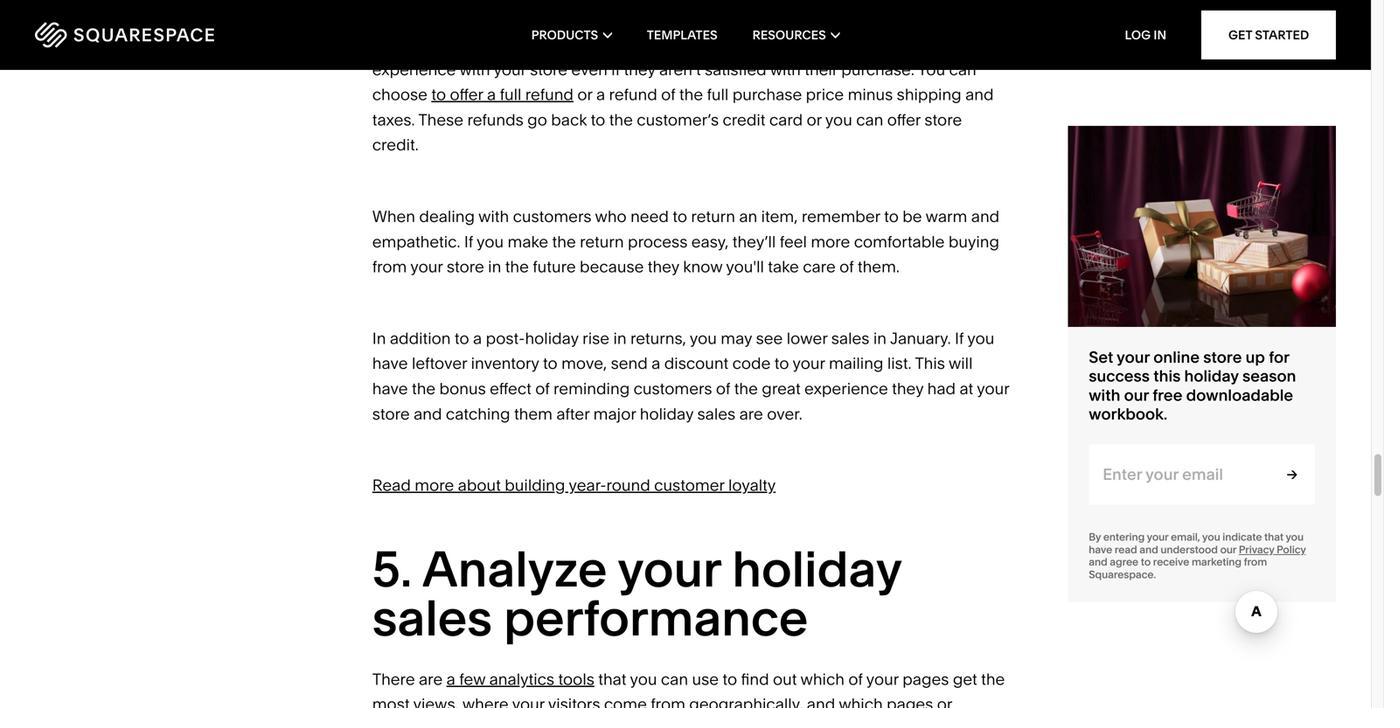Task type: describe. For each thing, give the bounding box(es) containing it.
5.
[[372, 539, 412, 599]]

to right need in the top of the page
[[673, 207, 687, 226]]

0 horizontal spatial return
[[580, 232, 624, 251]]

to left be
[[884, 207, 899, 226]]

over.
[[767, 404, 803, 424]]

the down if on the left top of the page
[[609, 110, 633, 129]]

read
[[1115, 543, 1137, 556]]

your inside set your online store up for success this holiday season with our free downloadable workbook.
[[1117, 348, 1150, 367]]

resources
[[753, 28, 826, 42]]

squarespace logo image
[[35, 22, 214, 48]]

products button
[[531, 0, 612, 70]]

refund inside or a refund of the full purchase price minus shipping and taxes. these refunds go back to the customer's credit card or you can offer store credit.
[[609, 85, 657, 104]]

log
[[1125, 28, 1151, 42]]

1 horizontal spatial in
[[613, 329, 627, 348]]

reminding
[[554, 379, 630, 398]]

experience inside the in addition to a post-holiday rise in returns, you may see lower sales in january. if you have leftover inventory to move, send a discount code to your mailing list. this will have the bonus effect of reminding customers of the great experience they had at your store and catching them after major holiday sales are over.
[[805, 379, 888, 398]]

2 horizontal spatial sales
[[831, 329, 870, 348]]

to left move,
[[543, 354, 558, 373]]

by
[[1089, 531, 1101, 543]]

squarespace.
[[1089, 569, 1156, 581]]

holiday inside set your online store up for success this holiday season with our free downloadable workbook.
[[1185, 367, 1239, 386]]

a left post-
[[473, 329, 482, 348]]

store inside or a refund of the full purchase price minus shipping and taxes. these refunds go back to the customer's credit card or you can offer store credit.
[[925, 110, 962, 129]]

offer inside or a refund of the full purchase price minus shipping and taxes. these refunds go back to the customer's credit card or you can offer store credit.
[[887, 110, 921, 129]]

clear
[[484, 35, 521, 54]]

had
[[928, 379, 956, 398]]

with up 'to offer a full refund'
[[460, 60, 490, 79]]

you'll
[[726, 257, 764, 276]]

online
[[1154, 348, 1200, 367]]

to offer a full refund link
[[431, 85, 574, 104]]

privacy
[[1239, 543, 1275, 556]]

use
[[692, 670, 719, 689]]

store inside set your online store up for success this holiday season with our free downloadable workbook.
[[1204, 348, 1242, 367]]

item,
[[761, 207, 798, 226]]

great inside one of the best ways to build year-round customer loyalty is to make sure that is clear and works smoothly. this way, a customer can still have a great experience with your store even if they aren't satisfied with their purchase. you can choose
[[948, 35, 986, 54]]

back
[[551, 110, 587, 129]]

card
[[769, 110, 803, 129]]

to inside privacy policy and agree         to receive marketing from squarespace.
[[1141, 556, 1151, 569]]

free
[[1153, 385, 1183, 405]]

choose
[[372, 85, 428, 104]]

read more about building year-round customer loyalty link
[[372, 476, 776, 495]]

1 refund from the left
[[525, 85, 574, 104]]

1 vertical spatial loyalty
[[728, 476, 776, 495]]

a up the you in the right top of the page
[[935, 35, 944, 54]]

marketing
[[1192, 556, 1242, 569]]

holiday inside 5. analyze your holiday sales performance
[[732, 539, 902, 599]]

care
[[803, 257, 836, 276]]

to offer a full refund
[[431, 85, 574, 104]]

leftover
[[412, 354, 467, 373]]

analyze
[[422, 539, 607, 599]]

season
[[1243, 367, 1296, 386]]

inventory
[[471, 354, 539, 373]]

you up discount
[[690, 329, 717, 348]]

of inside that you can use to find out which of your pages get the most views, where your visitors come from geographically, and which pages o
[[849, 670, 863, 689]]

sure
[[879, 9, 912, 29]]

customer's
[[637, 110, 719, 129]]

to up leftover
[[455, 329, 469, 348]]

1 vertical spatial which
[[839, 695, 883, 708]]

1 vertical spatial customer
[[762, 35, 832, 54]]

an
[[739, 207, 758, 226]]

find
[[741, 670, 769, 689]]

credit.
[[372, 135, 419, 155]]

1 vertical spatial pages
[[887, 695, 933, 708]]

this inside one of the best ways to build year-round customer loyalty is to make sure that is clear and works smoothly. this way, a customer can still have a great experience with your store even if they aren't satisfied with their purchase. you can choose
[[679, 35, 709, 54]]

feel
[[780, 232, 807, 251]]

great inside the in addition to a post-holiday rise in returns, you may see lower sales in january. if you have leftover inventory to move, send a discount code to your mailing list. this will have the bonus effect of reminding customers of the great experience they had at your store and catching them after major holiday sales are over.
[[762, 379, 801, 398]]

few
[[459, 670, 486, 689]]

with inside when dealing with customers who need to return an item, remember to be warm and empathetic. if you make the return process easy, they'll feel more comfortable buying from your store in the future because they know you'll take care of them.
[[478, 207, 509, 226]]

when dealing with customers who need to return an item, remember to be warm and empathetic. if you make the return process easy, they'll feel more comfortable buying from your store in the future because they know you'll take care of them.
[[372, 207, 1004, 276]]

success
[[1089, 367, 1150, 386]]

read
[[372, 476, 411, 495]]

to inside or a refund of the full purchase price minus shipping and taxes. these refunds go back to the customer's credit card or you can offer store credit.
[[591, 110, 605, 129]]

bonus
[[440, 379, 486, 398]]

there are a few analytics tools
[[372, 670, 595, 689]]

set your online store up for success this holiday season with our free downloadable workbook.
[[1089, 348, 1296, 424]]

still
[[867, 35, 891, 54]]

can left still
[[836, 35, 863, 54]]

have inside by entering your email, you indicate that you have read and understood our
[[1089, 543, 1113, 556]]

get started link
[[1202, 10, 1336, 59]]

1 vertical spatial or
[[807, 110, 822, 129]]

way,
[[713, 35, 745, 54]]

at
[[960, 379, 974, 398]]

that you can use to find out which of your pages get the most views, where your visitors come from geographically, and which pages o
[[372, 670, 1009, 708]]

discount
[[664, 354, 729, 373]]

by entering your email, you indicate that you have read and understood our
[[1089, 531, 1304, 556]]

easy,
[[692, 232, 729, 251]]

and inside by entering your email, you indicate that you have read and understood our
[[1140, 543, 1158, 556]]

receive
[[1153, 556, 1190, 569]]

Enter your email email field
[[1089, 445, 1261, 505]]

understood
[[1161, 543, 1218, 556]]

aren't
[[659, 60, 701, 79]]

your inside one of the best ways to build year-round customer loyalty is to make sure that is clear and works smoothly. this way, a customer can still have a great experience with your store even if they aren't satisfied with their purchase. you can choose
[[494, 60, 526, 79]]

post-
[[486, 329, 525, 348]]

of up them
[[535, 379, 550, 398]]

ways
[[490, 9, 527, 29]]

there
[[372, 670, 415, 689]]

our inside set your online store up for success this holiday season with our free downloadable workbook.
[[1124, 385, 1149, 405]]

are inside the in addition to a post-holiday rise in returns, you may see lower sales in january. if you have leftover inventory to move, send a discount code to your mailing list. this will have the bonus effect of reminding customers of the great experience they had at your store and catching them after major holiday sales are over.
[[739, 404, 763, 424]]

email,
[[1171, 531, 1200, 543]]

see
[[756, 329, 783, 348]]

privacy policy and agree         to receive marketing from squarespace.
[[1089, 543, 1306, 581]]

views,
[[413, 695, 459, 708]]

make inside when dealing with customers who need to return an item, remember to be warm and empathetic. if you make the return process easy, they'll feel more comfortable buying from your store in the future because they know you'll take care of them.
[[508, 232, 548, 251]]

0 vertical spatial customer
[[675, 9, 746, 29]]

experience inside one of the best ways to build year-round customer loyalty is to make sure that is clear and works smoothly. this way, a customer can still have a great experience with your store even if they aren't satisfied with their purchase. you can choose
[[372, 60, 456, 79]]

the down leftover
[[412, 379, 436, 398]]

log             in link
[[1125, 28, 1167, 42]]

analytics
[[489, 670, 555, 689]]

you right 'privacy'
[[1286, 531, 1304, 543]]

templates link
[[647, 0, 718, 70]]

remember
[[802, 207, 880, 226]]

a right way,
[[749, 35, 758, 54]]

of inside when dealing with customers who need to return an item, remember to be warm and empathetic. if you make the return process easy, they'll feel more comfortable buying from your store in the future because they know you'll take care of them.
[[840, 257, 854, 276]]

downloadable
[[1186, 385, 1294, 405]]

1 full from the left
[[500, 85, 522, 104]]

shipping
[[897, 85, 962, 104]]

of down discount
[[716, 379, 731, 398]]

from inside privacy policy and agree         to receive marketing from squarespace.
[[1244, 556, 1267, 569]]

returns,
[[631, 329, 686, 348]]

warm
[[926, 207, 968, 226]]

major
[[594, 404, 636, 424]]

agree
[[1110, 556, 1139, 569]]

to up the these
[[431, 85, 446, 104]]

one
[[372, 9, 404, 29]]

1 vertical spatial year-
[[569, 476, 606, 495]]

can inside that you can use to find out which of your pages get the most views, where your visitors come from geographically, and which pages o
[[661, 670, 688, 689]]

after
[[556, 404, 590, 424]]

of inside one of the best ways to build year-round customer loyalty is to make sure that is clear and works smoothly. this way, a customer can still have a great experience with your store even if they aren't satisfied with their purchase. you can choose
[[408, 9, 422, 29]]

catching
[[446, 404, 510, 424]]

entering
[[1104, 531, 1145, 543]]

to left 'build' at the top left of page
[[531, 9, 545, 29]]

can right the you in the right top of the page
[[949, 60, 977, 79]]

out
[[773, 670, 797, 689]]

about
[[458, 476, 501, 495]]

privacy policy link
[[1239, 543, 1306, 556]]



Task type: vqa. For each thing, say whether or not it's contained in the screenshot.
Nelson
no



Task type: locate. For each thing, give the bounding box(es) containing it.
the left future
[[505, 257, 529, 276]]

and right geographically,
[[807, 695, 835, 708]]

0 vertical spatial great
[[948, 35, 986, 54]]

store up the read
[[372, 404, 410, 424]]

1 horizontal spatial more
[[811, 232, 850, 251]]

0 horizontal spatial refund
[[525, 85, 574, 104]]

1 horizontal spatial customers
[[634, 379, 712, 398]]

dealing
[[419, 207, 475, 226]]

store
[[530, 60, 568, 79], [925, 110, 962, 129], [447, 257, 484, 276], [1204, 348, 1242, 367], [372, 404, 410, 424]]

customers inside the in addition to a post-holiday rise in returns, you may see lower sales in january. if you have leftover inventory to move, send a discount code to your mailing list. this will have the bonus effect of reminding customers of the great experience they had at your store and catching them after major holiday sales are over.
[[634, 379, 712, 398]]

1 horizontal spatial great
[[948, 35, 986, 54]]

1 horizontal spatial our
[[1220, 543, 1237, 556]]

who
[[595, 207, 627, 226]]

1 horizontal spatial is
[[801, 9, 812, 29]]

are up views,
[[419, 670, 443, 689]]

your inside by entering your email, you indicate that you have read and understood our
[[1147, 531, 1169, 543]]

they down list.
[[892, 379, 924, 398]]

1 horizontal spatial from
[[651, 695, 686, 708]]

1 vertical spatial our
[[1220, 543, 1237, 556]]

if
[[464, 232, 473, 251], [955, 329, 964, 348]]

experience up choose
[[372, 60, 456, 79]]

tools
[[558, 670, 595, 689]]

minus
[[848, 85, 893, 104]]

more inside when dealing with customers who need to return an item, remember to be warm and empathetic. if you make the return process easy, they'll feel more comfortable buying from your store in the future because they know you'll take care of them.
[[811, 232, 850, 251]]

and inside that you can use to find out which of your pages get the most views, where your visitors come from geographically, and which pages o
[[807, 695, 835, 708]]

even
[[571, 60, 608, 79]]

0 vertical spatial customers
[[513, 207, 592, 226]]

get started
[[1229, 28, 1309, 42]]

None submit
[[1261, 445, 1315, 505]]

the
[[426, 9, 450, 29], [679, 85, 703, 104], [609, 110, 633, 129], [552, 232, 576, 251], [505, 257, 529, 276], [412, 379, 436, 398], [734, 379, 758, 398], [981, 670, 1005, 689]]

if for january.
[[955, 329, 964, 348]]

you up marketing
[[1203, 531, 1221, 543]]

year- right building
[[569, 476, 606, 495]]

2 refund from the left
[[609, 85, 657, 104]]

sales inside 5. analyze your holiday sales performance
[[372, 588, 492, 648]]

of right care
[[840, 257, 854, 276]]

send
[[611, 354, 648, 373]]

1 vertical spatial return
[[580, 232, 624, 251]]

a inside or a refund of the full purchase price minus shipping and taxes. these refunds go back to the customer's credit card or you can offer store credit.
[[596, 85, 605, 104]]

in inside the in addition to a post-holiday rise in returns, you may see lower sales in january. if you have leftover inventory to move, send a discount code to your mailing list. this will have the bonus effect of reminding customers of the great experience they had at your store and catching them after major holiday sales are over.
[[372, 329, 386, 348]]

1 vertical spatial if
[[955, 329, 964, 348]]

if down dealing
[[464, 232, 473, 251]]

0 vertical spatial experience
[[372, 60, 456, 79]]

is up their
[[801, 9, 812, 29]]

0 vertical spatial year-
[[590, 9, 628, 29]]

and right 'clear'
[[525, 35, 553, 54]]

you up will on the right of the page
[[968, 329, 995, 348]]

our left free
[[1124, 385, 1149, 405]]

0 horizontal spatial or
[[578, 85, 593, 104]]

1 horizontal spatial experience
[[805, 379, 888, 398]]

0 horizontal spatial make
[[508, 232, 548, 251]]

if inside the in addition to a post-holiday rise in returns, you may see lower sales in january. if you have leftover inventory to move, send a discount code to your mailing list. this will have the bonus effect of reminding customers of the great experience they had at your store and catching them after major holiday sales are over.
[[955, 329, 964, 348]]

you inside when dealing with customers who need to return an item, remember to be warm and empathetic. if you make the return process easy, they'll feel more comfortable buying from your store in the future because they know you'll take care of them.
[[477, 232, 504, 251]]

if for empathetic.
[[464, 232, 473, 251]]

to right agree
[[1141, 556, 1151, 569]]

set
[[1089, 348, 1114, 367]]

and inside or a refund of the full purchase price minus shipping and taxes. these refunds go back to the customer's credit card or you can offer store credit.
[[966, 85, 994, 104]]

1 horizontal spatial refund
[[609, 85, 657, 104]]

performance
[[504, 588, 808, 648]]

2 vertical spatial they
[[892, 379, 924, 398]]

1 vertical spatial they
[[648, 257, 679, 276]]

to inside that you can use to find out which of your pages get the most views, where your visitors come from geographically, and which pages o
[[723, 670, 737, 689]]

in left 'addition'
[[372, 329, 386, 348]]

with inside set your online store up for success this holiday season with our free downloadable workbook.
[[1089, 385, 1121, 405]]

comfortable
[[854, 232, 945, 251]]

and inside privacy policy and agree         to receive marketing from squarespace.
[[1089, 556, 1108, 569]]

make up future
[[508, 232, 548, 251]]

0 vertical spatial round
[[628, 9, 672, 29]]

0 horizontal spatial in
[[488, 257, 501, 276]]

which
[[801, 670, 845, 689], [839, 695, 883, 708]]

buying
[[949, 232, 1000, 251]]

a down returns,
[[652, 354, 661, 373]]

0 vertical spatial which
[[801, 670, 845, 689]]

return
[[691, 207, 735, 226], [580, 232, 624, 251]]

purchase.
[[842, 60, 915, 79]]

year-
[[590, 9, 628, 29], [569, 476, 606, 495]]

if inside when dealing with customers who need to return an item, remember to be warm and empathetic. if you make the return process easy, they'll feel more comfortable buying from your store in the future because they know you'll take care of them.
[[464, 232, 473, 251]]

0 vertical spatial loyalty
[[750, 9, 797, 29]]

them
[[514, 404, 553, 424]]

in left future
[[488, 257, 501, 276]]

round inside one of the best ways to build year-round customer loyalty is to make sure that is clear and works smoothly. this way, a customer can still have a great experience with your store even if they aren't satisfied with their purchase. you can choose
[[628, 9, 672, 29]]

of inside or a refund of the full purchase price minus shipping and taxes. these refunds go back to the customer's credit card or you can offer store credit.
[[661, 85, 676, 104]]

from
[[372, 257, 407, 276], [1244, 556, 1267, 569], [651, 695, 686, 708]]

our
[[1124, 385, 1149, 405], [1220, 543, 1237, 556]]

from inside when dealing with customers who need to return an item, remember to be warm and empathetic. if you make the return process easy, they'll feel more comfortable buying from your store in the future because they know you'll take care of them.
[[372, 257, 407, 276]]

take
[[768, 257, 799, 276]]

one of the best ways to build year-round customer loyalty is to make sure that is clear and works smoothly. this way, a customer can still have a great experience with your store even if they aren't satisfied with their purchase. you can choose
[[372, 9, 990, 104]]

make inside one of the best ways to build year-round customer loyalty is to make sure that is clear and works smoothly. this way, a customer can still have a great experience with your store even if they aren't satisfied with their purchase. you can choose
[[835, 9, 876, 29]]

with up purchase
[[770, 60, 801, 79]]

2 horizontal spatial that
[[1265, 531, 1284, 543]]

more down remember
[[811, 232, 850, 251]]

full
[[500, 85, 522, 104], [707, 85, 729, 104]]

2 horizontal spatial from
[[1244, 556, 1267, 569]]

and down the by
[[1089, 556, 1108, 569]]

log             in
[[1125, 28, 1167, 42]]

1 horizontal spatial or
[[807, 110, 822, 129]]

the left best
[[426, 9, 450, 29]]

price
[[806, 85, 844, 104]]

1 vertical spatial experience
[[805, 379, 888, 398]]

0 horizontal spatial customers
[[513, 207, 592, 226]]

0 vertical spatial sales
[[831, 329, 870, 348]]

store down dealing
[[447, 257, 484, 276]]

this down the january.
[[915, 354, 945, 373]]

store down the products
[[530, 60, 568, 79]]

or
[[578, 85, 593, 104], [807, 110, 822, 129]]

you up come
[[630, 670, 657, 689]]

0 horizontal spatial is
[[469, 35, 481, 54]]

are
[[739, 404, 763, 424], [419, 670, 443, 689]]

resources button
[[753, 0, 840, 70]]

them.
[[858, 257, 900, 276]]

the up future
[[552, 232, 576, 251]]

1 vertical spatial make
[[508, 232, 548, 251]]

year- inside one of the best ways to build year-round customer loyalty is to make sure that is clear and works smoothly. this way, a customer can still have a great experience with your store even if they aren't satisfied with their purchase. you can choose
[[590, 9, 628, 29]]

1 horizontal spatial if
[[955, 329, 964, 348]]

sales down discount
[[697, 404, 736, 424]]

offer up the these
[[450, 85, 483, 104]]

of up customer's
[[661, 85, 676, 104]]

1 horizontal spatial in
[[1154, 28, 1167, 42]]

with right dealing
[[478, 207, 509, 226]]

the right get
[[981, 670, 1005, 689]]

loyalty inside one of the best ways to build year-round customer loyalty is to make sure that is clear and works smoothly. this way, a customer can still have a great experience with your store even if they aren't satisfied with their purchase. you can choose
[[750, 9, 797, 29]]

0 vertical spatial they
[[624, 60, 656, 79]]

they inside when dealing with customers who need to return an item, remember to be warm and empathetic. if you make the return process easy, they'll feel more comfortable buying from your store in the future because they know you'll take care of them.
[[648, 257, 679, 276]]

and inside one of the best ways to build year-round customer loyalty is to make sure that is clear and works smoothly. this way, a customer can still have a great experience with your store even if they aren't satisfied with their purchase. you can choose
[[525, 35, 553, 54]]

started
[[1255, 28, 1309, 42]]

1 vertical spatial this
[[915, 354, 945, 373]]

products
[[531, 28, 598, 42]]

a
[[749, 35, 758, 54], [935, 35, 944, 54], [487, 85, 496, 104], [596, 85, 605, 104], [473, 329, 482, 348], [652, 354, 661, 373], [447, 670, 455, 689]]

from down "empathetic."
[[372, 257, 407, 276]]

of
[[408, 9, 422, 29], [661, 85, 676, 104], [840, 257, 854, 276], [535, 379, 550, 398], [716, 379, 731, 398], [849, 670, 863, 689]]

5. analyze your holiday sales performance
[[372, 539, 913, 648]]

0 horizontal spatial full
[[500, 85, 522, 104]]

0 vertical spatial pages
[[903, 670, 949, 689]]

in
[[1154, 28, 1167, 42], [372, 329, 386, 348]]

to right use
[[723, 670, 737, 689]]

sales up mailing
[[831, 329, 870, 348]]

you inside that you can use to find out which of your pages get the most views, where your visitors come from geographically, and which pages o
[[630, 670, 657, 689]]

geographically,
[[689, 695, 803, 708]]

1 vertical spatial offer
[[887, 110, 921, 129]]

0 horizontal spatial more
[[415, 476, 454, 495]]

from right come
[[651, 695, 686, 708]]

with
[[460, 60, 490, 79], [770, 60, 801, 79], [478, 207, 509, 226], [1089, 385, 1121, 405]]

your inside 5. analyze your holiday sales performance
[[618, 539, 721, 599]]

taxes.
[[372, 110, 415, 129]]

in right log
[[1154, 28, 1167, 42]]

experience
[[372, 60, 456, 79], [805, 379, 888, 398]]

1 vertical spatial are
[[419, 670, 443, 689]]

1 horizontal spatial offer
[[887, 110, 921, 129]]

in up mailing
[[874, 329, 887, 348]]

1 horizontal spatial are
[[739, 404, 763, 424]]

they right if on the left top of the page
[[624, 60, 656, 79]]

1 vertical spatial customers
[[634, 379, 712, 398]]

1 horizontal spatial sales
[[697, 404, 736, 424]]

year- up works
[[590, 9, 628, 29]]

that inside by entering your email, you indicate that you have read and understood our
[[1265, 531, 1284, 543]]

and inside the in addition to a post-holiday rise in returns, you may see lower sales in january. if you have leftover inventory to move, send a discount code to your mailing list. this will have the bonus effect of reminding customers of the great experience they had at your store and catching them after major holiday sales are over.
[[414, 404, 442, 424]]

0 vertical spatial return
[[691, 207, 735, 226]]

can inside or a refund of the full purchase price minus shipping and taxes. these refunds go back to the customer's credit card or you can offer store credit.
[[856, 110, 884, 129]]

holiday
[[525, 329, 579, 348], [1185, 367, 1239, 386], [640, 404, 694, 424], [732, 539, 902, 599]]

2 vertical spatial customer
[[654, 476, 725, 495]]

is down best
[[469, 35, 481, 54]]

in inside when dealing with customers who need to return an item, remember to be warm and empathetic. if you make the return process easy, they'll feel more comfortable buying from your store in the future because they know you'll take care of them.
[[488, 257, 501, 276]]

full inside or a refund of the full purchase price minus shipping and taxes. these refunds go back to the customer's credit card or you can offer store credit.
[[707, 85, 729, 104]]

this inside the in addition to a post-holiday rise in returns, you may see lower sales in january. if you have leftover inventory to move, send a discount code to your mailing list. this will have the bonus effect of reminding customers of the great experience they had at your store and catching them after major holiday sales are over.
[[915, 354, 945, 373]]

1 vertical spatial sales
[[697, 404, 736, 424]]

in right rise
[[613, 329, 627, 348]]

addition
[[390, 329, 451, 348]]

1 horizontal spatial that
[[915, 9, 944, 29]]

come
[[604, 695, 647, 708]]

2 full from the left
[[707, 85, 729, 104]]

and inside when dealing with customers who need to return an item, remember to be warm and empathetic. if you make the return process easy, they'll feel more comfortable buying from your store in the future because they know you'll take care of them.
[[971, 207, 1000, 226]]

0 horizontal spatial sales
[[372, 588, 492, 648]]

building
[[505, 476, 565, 495]]

0 vertical spatial in
[[1154, 28, 1167, 42]]

full up refunds
[[500, 85, 522, 104]]

of right one
[[408, 9, 422, 29]]

0 vertical spatial if
[[464, 232, 473, 251]]

customers
[[513, 207, 592, 226], [634, 379, 712, 398]]

they inside the in addition to a post-holiday rise in returns, you may see lower sales in january. if you have leftover inventory to move, send a discount code to your mailing list. this will have the bonus effect of reminding customers of the great experience they had at your store and catching them after major holiday sales are over.
[[892, 379, 924, 398]]

from down the indicate at the bottom of the page
[[1244, 556, 1267, 569]]

0 horizontal spatial our
[[1124, 385, 1149, 405]]

store left up
[[1204, 348, 1242, 367]]

or down even
[[578, 85, 593, 104]]

store down 'shipping'
[[925, 110, 962, 129]]

store inside one of the best ways to build year-round customer loyalty is to make sure that is clear and works smoothly. this way, a customer can still have a great experience with your store even if they aren't satisfied with their purchase. you can choose
[[530, 60, 568, 79]]

0 vertical spatial make
[[835, 9, 876, 29]]

build
[[549, 9, 586, 29]]

2 vertical spatial sales
[[372, 588, 492, 648]]

our inside by entering your email, you indicate that you have read and understood our
[[1220, 543, 1237, 556]]

our left 'privacy'
[[1220, 543, 1237, 556]]

and right 'shipping'
[[966, 85, 994, 104]]

loyalty
[[750, 9, 797, 29], [728, 476, 776, 495]]

customers inside when dealing with customers who need to return an item, remember to be warm and empathetic. if you make the return process easy, they'll feel more comfortable buying from your store in the future because they know you'll take care of them.
[[513, 207, 592, 226]]

a left few on the bottom
[[447, 670, 455, 689]]

have inside one of the best ways to build year-round customer loyalty is to make sure that is clear and works smoothly. this way, a customer can still have a great experience with your store even if they aren't satisfied with their purchase. you can choose
[[895, 35, 931, 54]]

customers up future
[[513, 207, 592, 226]]

the inside that you can use to find out which of your pages get the most views, where your visitors come from geographically, and which pages o
[[981, 670, 1005, 689]]

templates
[[647, 28, 718, 42]]

from inside that you can use to find out which of your pages get the most views, where your visitors come from geographically, and which pages o
[[651, 695, 686, 708]]

0 vertical spatial this
[[679, 35, 709, 54]]

0 horizontal spatial this
[[679, 35, 709, 54]]

0 horizontal spatial great
[[762, 379, 801, 398]]

need
[[631, 207, 669, 226]]

to up their
[[816, 9, 831, 29]]

0 horizontal spatial if
[[464, 232, 473, 251]]

that inside that you can use to find out which of your pages get the most views, where your visitors come from geographically, and which pages o
[[598, 670, 627, 689]]

round down major
[[606, 476, 650, 495]]

0 vertical spatial from
[[372, 257, 407, 276]]

know
[[683, 257, 723, 276]]

have
[[895, 35, 931, 54], [372, 354, 408, 373], [372, 379, 408, 398], [1089, 543, 1113, 556]]

refund down if on the left top of the page
[[609, 85, 657, 104]]

can down minus
[[856, 110, 884, 129]]

future
[[533, 257, 576, 276]]

2 vertical spatial that
[[598, 670, 627, 689]]

with down set
[[1089, 385, 1121, 405]]

0 horizontal spatial are
[[419, 670, 443, 689]]

workbook.
[[1089, 404, 1168, 424]]

0 horizontal spatial that
[[598, 670, 627, 689]]

and right read
[[1140, 543, 1158, 556]]

0 vertical spatial more
[[811, 232, 850, 251]]

go
[[528, 110, 547, 129]]

1 horizontal spatial make
[[835, 9, 876, 29]]

will
[[949, 354, 973, 373]]

0 horizontal spatial in
[[372, 329, 386, 348]]

to down see
[[775, 354, 789, 373]]

2 horizontal spatial in
[[874, 329, 887, 348]]

january.
[[890, 329, 951, 348]]

1 vertical spatial round
[[606, 476, 650, 495]]

code
[[733, 354, 771, 373]]

the down code
[[734, 379, 758, 398]]

that up come
[[598, 670, 627, 689]]

your inside when dealing with customers who need to return an item, remember to be warm and empathetic. if you make the return process easy, they'll feel more comfortable buying from your store in the future because they know you'll take care of them.
[[411, 257, 443, 276]]

round up smoothly. at the left
[[628, 9, 672, 29]]

2 vertical spatial from
[[651, 695, 686, 708]]

mailing
[[829, 354, 884, 373]]

store inside when dealing with customers who need to return an item, remember to be warm and empathetic. if you make the return process easy, they'll feel more comfortable buying from your store in the future because they know you'll take care of them.
[[447, 257, 484, 276]]

0 vertical spatial that
[[915, 9, 944, 29]]

experience down mailing
[[805, 379, 888, 398]]

1 vertical spatial is
[[469, 35, 481, 54]]

0 vertical spatial is
[[801, 9, 812, 29]]

1 vertical spatial great
[[762, 379, 801, 398]]

that right the sure
[[915, 9, 944, 29]]

0 vertical spatial or
[[578, 85, 593, 104]]

1 vertical spatial in
[[372, 329, 386, 348]]

great up over.
[[762, 379, 801, 398]]

you down price
[[825, 110, 853, 129]]

read more about building year-round customer loyalty
[[372, 476, 776, 495]]

this
[[1154, 367, 1181, 386]]

0 vertical spatial offer
[[450, 85, 483, 104]]

1 vertical spatial that
[[1265, 531, 1284, 543]]

offer down 'shipping'
[[887, 110, 921, 129]]

sales up there
[[372, 588, 492, 648]]

you inside or a refund of the full purchase price minus shipping and taxes. these refunds go back to the customer's credit card or you can offer store credit.
[[825, 110, 853, 129]]

1 horizontal spatial return
[[691, 207, 735, 226]]

loyalty down over.
[[728, 476, 776, 495]]

are left over.
[[739, 404, 763, 424]]

great up 'shipping'
[[948, 35, 986, 54]]

you right "empathetic."
[[477, 232, 504, 251]]

1 vertical spatial more
[[415, 476, 454, 495]]

store inside the in addition to a post-holiday rise in returns, you may see lower sales in january. if you have leftover inventory to move, send a discount code to your mailing list. this will have the bonus effect of reminding customers of the great experience they had at your store and catching them after major holiday sales are over.
[[372, 404, 410, 424]]

return up easy,
[[691, 207, 735, 226]]

they inside one of the best ways to build year-round customer loyalty is to make sure that is clear and works smoothly. this way, a customer can still have a great experience with your store even if they aren't satisfied with their purchase. you can choose
[[624, 60, 656, 79]]

that right the indicate at the bottom of the page
[[1265, 531, 1284, 543]]

a up refunds
[[487, 85, 496, 104]]

up
[[1246, 348, 1265, 367]]

or down price
[[807, 110, 822, 129]]

and up buying
[[971, 207, 1000, 226]]

0 horizontal spatial experience
[[372, 60, 456, 79]]

0 vertical spatial are
[[739, 404, 763, 424]]

that inside one of the best ways to build year-round customer loyalty is to make sure that is clear and works smoothly. this way, a customer can still have a great experience with your store even if they aren't satisfied with their purchase. you can choose
[[915, 9, 944, 29]]

the inside one of the best ways to build year-round customer loyalty is to make sure that is clear and works smoothly. this way, a customer can still have a great experience with your store even if they aren't satisfied with their purchase. you can choose
[[426, 9, 450, 29]]

0 vertical spatial our
[[1124, 385, 1149, 405]]

get
[[953, 670, 978, 689]]

this up aren't
[[679, 35, 709, 54]]

list.
[[888, 354, 912, 373]]

if up will on the right of the page
[[955, 329, 964, 348]]

1 horizontal spatial this
[[915, 354, 945, 373]]

lower
[[787, 329, 828, 348]]

in addition to a post-holiday rise in returns, you may see lower sales in january. if you have leftover inventory to move, send a discount code to your mailing list. this will have the bonus effect of reminding customers of the great experience they had at your store and catching them after major holiday sales are over.
[[372, 329, 1013, 424]]

you
[[918, 60, 946, 79]]

0 horizontal spatial from
[[372, 257, 407, 276]]

1 horizontal spatial full
[[707, 85, 729, 104]]

be
[[903, 207, 922, 226]]

where
[[463, 695, 509, 708]]

1 vertical spatial from
[[1244, 556, 1267, 569]]

the down aren't
[[679, 85, 703, 104]]

0 horizontal spatial offer
[[450, 85, 483, 104]]

to right back
[[591, 110, 605, 129]]

a down even
[[596, 85, 605, 104]]

or a refund of the full purchase price minus shipping and taxes. these refunds go back to the customer's credit card or you can offer store credit.
[[372, 85, 998, 155]]

can left use
[[661, 670, 688, 689]]



